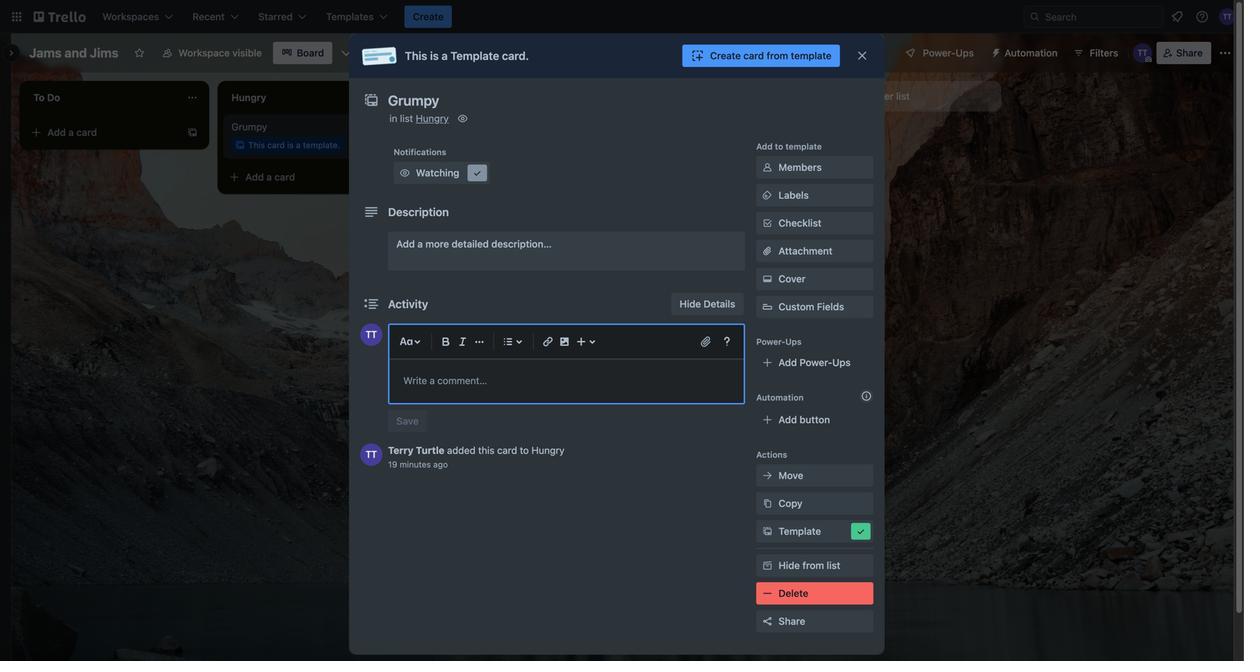 Task type: describe. For each thing, give the bounding box(es) containing it.
1 vertical spatial share button
[[757, 610, 874, 633]]

custom fields button
[[757, 300, 874, 314]]

custom
[[779, 301, 815, 313]]

editor toolbar toolbar
[[395, 331, 738, 353]]

0 vertical spatial is
[[430, 49, 439, 62]]

workspace visible
[[179, 47, 262, 59]]

1 horizontal spatial to
[[775, 142, 784, 151]]

add power-ups
[[779, 357, 851, 368]]

grumpy
[[232, 121, 267, 133]]

create button
[[405, 6, 452, 28]]

move
[[779, 470, 804, 481]]

Main content area, start typing to enter text. text field
[[404, 373, 730, 389]]

create for create card from template
[[710, 50, 741, 61]]

Board name text field
[[22, 42, 125, 64]]

create for create
[[413, 11, 444, 22]]

lists image
[[500, 333, 517, 350]]

add a card for 'create from template…' icon to the left's add a card button
[[47, 127, 97, 138]]

hide for hide from list
[[779, 560, 800, 571]]

from inside button
[[767, 50, 789, 61]]

in list hungry
[[390, 113, 449, 124]]

add another list button
[[812, 81, 1002, 112]]

sm image right hungry link
[[456, 112, 470, 126]]

more
[[426, 238, 449, 250]]

ups inside button
[[956, 47, 974, 59]]

template.
[[303, 140, 340, 150]]

hide from list link
[[757, 555, 874, 577]]

1 vertical spatial from
[[803, 560, 825, 571]]

power-ups button
[[895, 42, 983, 64]]

labels link
[[757, 184, 874, 207]]

add button
[[779, 414, 830, 426]]

1 vertical spatial template
[[786, 142, 822, 151]]

move link
[[757, 465, 874, 487]]

hide details
[[680, 298, 736, 310]]

Search field
[[1041, 6, 1163, 27]]

list for add another list
[[897, 90, 910, 102]]

add power-ups link
[[757, 352, 874, 374]]

add a more detailed description…
[[397, 238, 552, 250]]

another
[[858, 90, 894, 102]]

19
[[388, 460, 397, 470]]

open help dialog image
[[719, 333, 736, 350]]

cover
[[779, 273, 806, 285]]

1 vertical spatial is
[[287, 140, 294, 150]]

2 vertical spatial ups
[[833, 357, 851, 368]]

terry turtle (terryturtle) image
[[1133, 43, 1153, 63]]

sm image for move
[[761, 469, 775, 483]]

link image
[[540, 333, 556, 350]]

1 horizontal spatial create from template… image
[[385, 172, 396, 183]]

add button button
[[757, 409, 874, 431]]

add a card button for the rightmost 'create from template…' icon
[[223, 166, 380, 188]]

add a card for add a card button to the right
[[444, 127, 493, 138]]

delete
[[779, 588, 809, 599]]

automation inside button
[[1005, 47, 1058, 59]]

hungry link
[[416, 113, 449, 124]]

watching button
[[394, 162, 490, 184]]

0 vertical spatial hungry
[[416, 113, 449, 124]]

primary element
[[0, 0, 1245, 33]]

delete link
[[757, 583, 874, 605]]

2 vertical spatial power-
[[800, 357, 833, 368]]

0 vertical spatial terry turtle (terryturtle) image
[[1220, 8, 1236, 25]]

sm image for members
[[761, 160, 775, 174]]

members
[[779, 162, 822, 173]]

terry
[[388, 445, 414, 456]]

add a more detailed description… link
[[388, 232, 745, 271]]

jams
[[29, 45, 62, 60]]

actions
[[757, 450, 788, 460]]

in
[[390, 113, 398, 124]]

this for this card is a template.
[[248, 140, 265, 150]]

0 vertical spatial share
[[1177, 47, 1203, 59]]

add to template
[[757, 142, 822, 151]]

filters
[[1090, 47, 1119, 59]]

description…
[[492, 238, 552, 250]]

sm image for automation
[[985, 42, 1005, 61]]

detailed
[[452, 238, 489, 250]]

1 vertical spatial share
[[779, 616, 806, 627]]

open information menu image
[[1196, 10, 1210, 24]]

add another list
[[837, 90, 910, 102]]

card.
[[502, 49, 529, 62]]

show menu image
[[1219, 46, 1233, 60]]

1 horizontal spatial share button
[[1157, 42, 1212, 64]]



Task type: locate. For each thing, give the bounding box(es) containing it.
None text field
[[381, 88, 842, 113]]

1 horizontal spatial add a card
[[246, 171, 295, 183]]

sm image inside the copy link
[[761, 497, 775, 511]]

0 horizontal spatial hungry
[[416, 113, 449, 124]]

this card is a template.
[[248, 140, 340, 150]]

1 horizontal spatial add a card button
[[223, 166, 380, 188]]

sm image inside automation button
[[985, 42, 1005, 61]]

hide from list
[[779, 560, 841, 571]]

19 minutes ago link
[[388, 460, 448, 470]]

list right the another
[[897, 90, 910, 102]]

sm image inside move link
[[761, 469, 775, 483]]

1 vertical spatial hungry
[[532, 445, 565, 456]]

power- down custom fields button
[[800, 357, 833, 368]]

1 horizontal spatial ups
[[833, 357, 851, 368]]

this down create button on the top left of page
[[405, 49, 427, 62]]

1 vertical spatial this
[[248, 140, 265, 150]]

hungry
[[416, 113, 449, 124], [532, 445, 565, 456]]

0 horizontal spatial power-
[[757, 337, 786, 347]]

0 horizontal spatial add a card
[[47, 127, 97, 138]]

to up 'members'
[[775, 142, 784, 151]]

template
[[451, 49, 499, 62], [779, 526, 821, 537]]

save button
[[388, 410, 427, 433]]

attachment button
[[757, 240, 874, 262]]

1 horizontal spatial power-ups
[[923, 47, 974, 59]]

2 horizontal spatial list
[[897, 90, 910, 102]]

sm image
[[985, 42, 1005, 61], [456, 112, 470, 126], [761, 160, 775, 174], [761, 272, 775, 286]]

hungry up notifications
[[416, 113, 449, 124]]

added
[[447, 445, 476, 456]]

details
[[704, 298, 736, 310]]

2 horizontal spatial ups
[[956, 47, 974, 59]]

1 vertical spatial power-ups
[[757, 337, 802, 347]]

copy link
[[757, 493, 874, 515]]

create
[[413, 11, 444, 22], [710, 50, 741, 61]]

power-ups inside button
[[923, 47, 974, 59]]

terry turtle (terryturtle) image right open information menu image
[[1220, 8, 1236, 25]]

terry turtle (terryturtle) image
[[1220, 8, 1236, 25], [360, 324, 383, 346], [360, 444, 383, 466]]

automation down "search" icon
[[1005, 47, 1058, 59]]

this down grumpy
[[248, 140, 265, 150]]

share left show menu icon
[[1177, 47, 1203, 59]]

power- inside button
[[923, 47, 956, 59]]

more formatting image
[[471, 333, 488, 350]]

add
[[837, 90, 856, 102], [47, 127, 66, 138], [444, 127, 462, 138], [757, 142, 773, 151], [246, 171, 264, 183], [397, 238, 415, 250], [779, 357, 797, 368], [779, 414, 797, 426]]

turtle
[[416, 445, 445, 456]]

workspace
[[179, 47, 230, 59]]

ago
[[433, 460, 448, 470]]

power-ups
[[923, 47, 974, 59], [757, 337, 802, 347]]

1 horizontal spatial this
[[405, 49, 427, 62]]

1 vertical spatial automation
[[757, 393, 804, 403]]

1 horizontal spatial template
[[779, 526, 821, 537]]

jams and jims
[[29, 45, 119, 60]]

grumpy link
[[232, 120, 393, 134]]

sm image for copy
[[761, 497, 775, 511]]

0 vertical spatial list
[[897, 90, 910, 102]]

1 vertical spatial ups
[[786, 337, 802, 347]]

text styles image
[[398, 333, 415, 350]]

sm image inside hide from list link
[[761, 559, 775, 573]]

template down "copy"
[[779, 526, 821, 537]]

sm image for hide from list
[[761, 559, 775, 573]]

terry turtle (terryturtle) image left text styles image
[[360, 324, 383, 346]]

1 horizontal spatial is
[[430, 49, 439, 62]]

hide for hide details
[[680, 298, 701, 310]]

automation
[[1005, 47, 1058, 59], [757, 393, 804, 403]]

1 horizontal spatial list
[[827, 560, 841, 571]]

power-ups down custom
[[757, 337, 802, 347]]

0 vertical spatial to
[[775, 142, 784, 151]]

labels
[[779, 189, 809, 201]]

1 vertical spatial terry turtle (terryturtle) image
[[360, 324, 383, 346]]

sm image inside delete link
[[761, 587, 775, 601]]

2 vertical spatial terry turtle (terryturtle) image
[[360, 444, 383, 466]]

and
[[65, 45, 87, 60]]

sm image inside members link
[[761, 160, 775, 174]]

0 vertical spatial power-ups
[[923, 47, 974, 59]]

watching
[[416, 167, 460, 179]]

0 vertical spatial this
[[405, 49, 427, 62]]

sm image for template
[[761, 525, 775, 539]]

from
[[767, 50, 789, 61], [803, 560, 825, 571]]

template inside button
[[791, 50, 832, 61]]

0 vertical spatial hide
[[680, 298, 701, 310]]

copy
[[779, 498, 803, 509]]

hide details link
[[672, 293, 744, 315]]

list
[[897, 90, 910, 102], [400, 113, 413, 124], [827, 560, 841, 571]]

image image
[[556, 333, 573, 350]]

1 horizontal spatial power-
[[800, 357, 833, 368]]

is
[[430, 49, 439, 62], [287, 140, 294, 150]]

1 vertical spatial template
[[779, 526, 821, 537]]

0 horizontal spatial from
[[767, 50, 789, 61]]

sm image for cover
[[761, 272, 775, 286]]

sm image for delete
[[761, 587, 775, 601]]

0 horizontal spatial automation
[[757, 393, 804, 403]]

0 vertical spatial power-
[[923, 47, 956, 59]]

2 horizontal spatial power-
[[923, 47, 956, 59]]

cover link
[[757, 268, 874, 290]]

0 horizontal spatial create
[[413, 11, 444, 22]]

description
[[388, 205, 449, 219]]

sm image
[[398, 166, 412, 180], [471, 166, 485, 180], [761, 188, 775, 202], [761, 216, 775, 230], [761, 469, 775, 483], [761, 497, 775, 511], [761, 525, 775, 539], [854, 525, 868, 539], [761, 559, 775, 573], [761, 587, 775, 601]]

sm image right "power-ups" button
[[985, 42, 1005, 61]]

0 horizontal spatial ups
[[786, 337, 802, 347]]

0 vertical spatial template
[[791, 50, 832, 61]]

bold ⌘b image
[[438, 333, 455, 350]]

italic ⌘i image
[[455, 333, 471, 350]]

1 vertical spatial hide
[[779, 560, 800, 571]]

hungry inside terry turtle added this card to hungry 19 minutes ago
[[532, 445, 565, 456]]

1 horizontal spatial automation
[[1005, 47, 1058, 59]]

template
[[791, 50, 832, 61], [786, 142, 822, 151]]

save
[[397, 415, 419, 427]]

list for hide from list
[[827, 560, 841, 571]]

search image
[[1030, 11, 1041, 22]]

1 vertical spatial to
[[520, 445, 529, 456]]

0 horizontal spatial is
[[287, 140, 294, 150]]

this
[[405, 49, 427, 62], [248, 140, 265, 150]]

create from template… image down notifications
[[385, 172, 396, 183]]

create from template… image
[[187, 127, 198, 138], [385, 172, 396, 183]]

sm image inside "checklist" link
[[761, 216, 775, 230]]

0 horizontal spatial list
[[400, 113, 413, 124]]

list inside button
[[897, 90, 910, 102]]

1 horizontal spatial share
[[1177, 47, 1203, 59]]

share button
[[1157, 42, 1212, 64], [757, 610, 874, 633]]

create from template… image left grumpy
[[187, 127, 198, 138]]

0 horizontal spatial share button
[[757, 610, 874, 633]]

2 vertical spatial list
[[827, 560, 841, 571]]

1 horizontal spatial hungry
[[532, 445, 565, 456]]

attachment
[[779, 245, 833, 257]]

visible
[[232, 47, 262, 59]]

0 horizontal spatial to
[[520, 445, 529, 456]]

card inside terry turtle added this card to hungry 19 minutes ago
[[497, 445, 517, 456]]

add a card button for 'create from template…' icon to the left
[[25, 121, 181, 144]]

template left card.
[[451, 49, 499, 62]]

1 vertical spatial list
[[400, 113, 413, 124]]

power- down custom
[[757, 337, 786, 347]]

to inside terry turtle added this card to hungry 19 minutes ago
[[520, 445, 529, 456]]

0 notifications image
[[1169, 8, 1186, 25]]

0 horizontal spatial this
[[248, 140, 265, 150]]

sm image down add to template
[[761, 160, 775, 174]]

1 vertical spatial power-
[[757, 337, 786, 347]]

hide left details
[[680, 298, 701, 310]]

checklist
[[779, 217, 822, 229]]

0 vertical spatial from
[[767, 50, 789, 61]]

power-ups up add another list button
[[923, 47, 974, 59]]

switch to… image
[[10, 10, 24, 24]]

0 horizontal spatial create from template… image
[[187, 127, 198, 138]]

power-
[[923, 47, 956, 59], [757, 337, 786, 347], [800, 357, 833, 368]]

this is a template card.
[[405, 49, 529, 62]]

sm image for labels
[[761, 188, 775, 202]]

create card from template button
[[683, 45, 840, 67]]

attach and insert link image
[[699, 335, 713, 349]]

1 horizontal spatial from
[[803, 560, 825, 571]]

ups up add power-ups at the right
[[786, 337, 802, 347]]

this for this is a template card.
[[405, 49, 427, 62]]

share button down 0 notifications image
[[1157, 42, 1212, 64]]

automation up add button
[[757, 393, 804, 403]]

ups
[[956, 47, 974, 59], [786, 337, 802, 347], [833, 357, 851, 368]]

share button down delete link
[[757, 610, 874, 633]]

terry turtle added this card to hungry 19 minutes ago
[[388, 445, 565, 470]]

sm image inside labels 'link'
[[761, 188, 775, 202]]

1 horizontal spatial hide
[[779, 560, 800, 571]]

hide up delete
[[779, 560, 800, 571]]

filters button
[[1069, 42, 1123, 64]]

1 vertical spatial create
[[710, 50, 741, 61]]

add a card
[[47, 127, 97, 138], [444, 127, 493, 138], [246, 171, 295, 183]]

0 vertical spatial share button
[[1157, 42, 1212, 64]]

0 horizontal spatial template
[[451, 49, 499, 62]]

terry turtle (terryturtle) image left 19
[[360, 444, 383, 466]]

card
[[744, 50, 764, 61], [76, 127, 97, 138], [473, 127, 493, 138], [267, 140, 285, 150], [275, 171, 295, 183], [497, 445, 517, 456]]

to right this
[[520, 445, 529, 456]]

0 horizontal spatial add a card button
[[25, 121, 181, 144]]

is down create button on the top left of page
[[430, 49, 439, 62]]

fields
[[817, 301, 845, 313]]

2 horizontal spatial add a card button
[[421, 121, 578, 144]]

customize views image
[[340, 46, 354, 60]]

hide
[[680, 298, 701, 310], [779, 560, 800, 571]]

checklist link
[[757, 212, 874, 234]]

add a card for add a card button related to the rightmost 'create from template…' icon
[[246, 171, 295, 183]]

share
[[1177, 47, 1203, 59], [779, 616, 806, 627]]

0 vertical spatial create from template… image
[[187, 127, 198, 138]]

template button
[[757, 520, 874, 543]]

0 vertical spatial ups
[[956, 47, 974, 59]]

automation button
[[985, 42, 1067, 64]]

0 vertical spatial automation
[[1005, 47, 1058, 59]]

sm image inside cover link
[[761, 272, 775, 286]]

board link
[[273, 42, 333, 64]]

0 horizontal spatial share
[[779, 616, 806, 627]]

1 horizontal spatial create
[[710, 50, 741, 61]]

ups down fields
[[833, 357, 851, 368]]

notifications
[[394, 147, 446, 157]]

sm image left cover
[[761, 272, 775, 286]]

create inside primary element
[[413, 11, 444, 22]]

share down delete
[[779, 616, 806, 627]]

is down grumpy 'link'
[[287, 140, 294, 150]]

sm image for watching
[[398, 166, 412, 180]]

to
[[775, 142, 784, 151], [520, 445, 529, 456]]

star or unstar board image
[[134, 47, 145, 59]]

minutes
[[400, 460, 431, 470]]

hungry right this
[[532, 445, 565, 456]]

template inside button
[[779, 526, 821, 537]]

0 horizontal spatial hide
[[680, 298, 701, 310]]

jims
[[90, 45, 119, 60]]

this
[[478, 445, 495, 456]]

hide inside "link"
[[680, 298, 701, 310]]

create card from template
[[710, 50, 832, 61]]

list right 'in'
[[400, 113, 413, 124]]

button
[[800, 414, 830, 426]]

2 horizontal spatial add a card
[[444, 127, 493, 138]]

activity
[[388, 298, 428, 311]]

sm image for checklist
[[761, 216, 775, 230]]

ups left automation button
[[956, 47, 974, 59]]

list up delete link
[[827, 560, 841, 571]]

0 horizontal spatial power-ups
[[757, 337, 802, 347]]

members link
[[757, 156, 874, 179]]

board
[[297, 47, 324, 59]]

custom fields
[[779, 301, 845, 313]]

1 vertical spatial create from template… image
[[385, 172, 396, 183]]

0 vertical spatial template
[[451, 49, 499, 62]]

0 vertical spatial create
[[413, 11, 444, 22]]

workspace visible button
[[153, 42, 270, 64]]

power- up add another list button
[[923, 47, 956, 59]]



Task type: vqa. For each thing, say whether or not it's contained in the screenshot.
sm icon to the left
no



